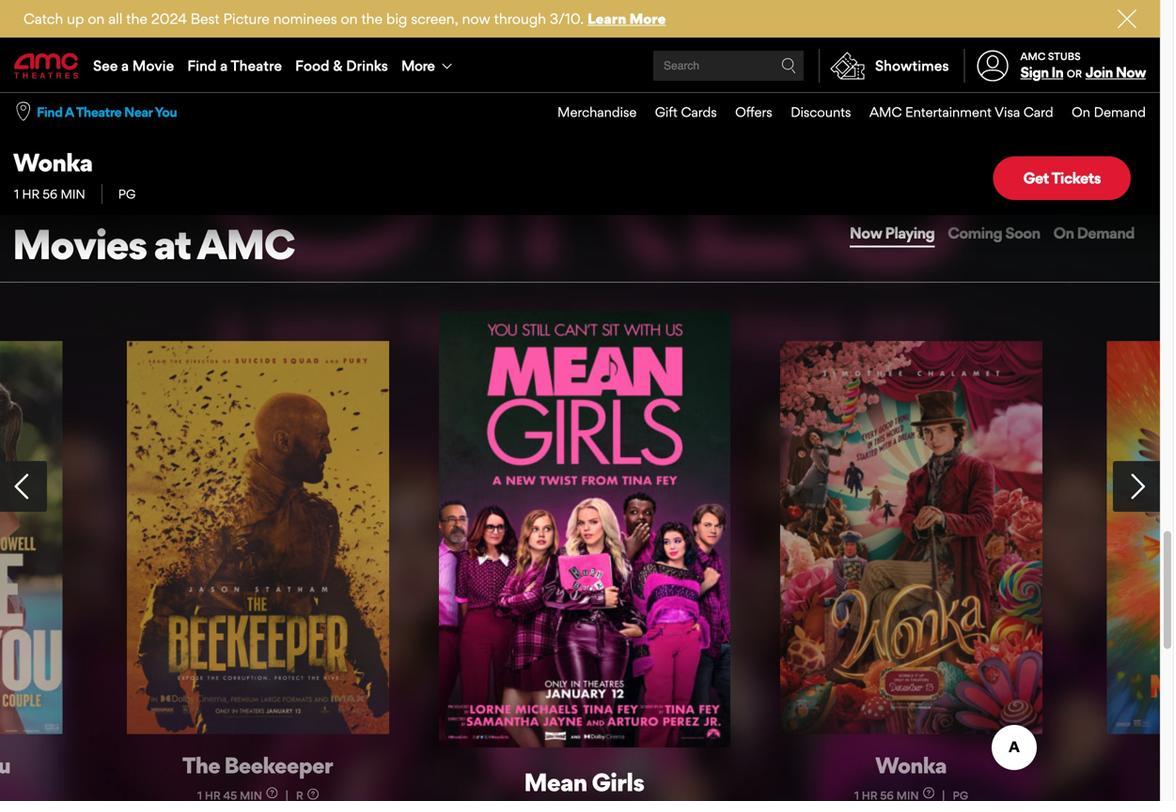 Task type: vqa. For each thing, say whether or not it's contained in the screenshot.
topmost AMC
yes



Task type: describe. For each thing, give the bounding box(es) containing it.
showtimes link
[[819, 49, 949, 83]]

drinks
[[346, 57, 388, 74]]

mean girls link
[[460, 768, 708, 798]]

picture
[[223, 10, 270, 27]]

merchandise link
[[539, 93, 637, 131]]

3/10.
[[550, 10, 584, 27]]

up
[[67, 10, 84, 27]]

now inside button
[[850, 224, 882, 243]]

beekeeper
[[224, 753, 333, 780]]

tickets
[[1052, 169, 1101, 187]]

find a theatre near you
[[37, 104, 177, 120]]

movies
[[12, 220, 146, 269]]

0 vertical spatial more
[[630, 10, 666, 27]]

through
[[494, 10, 546, 27]]

learn more link
[[588, 10, 666, 27]]

get tickets link
[[993, 156, 1131, 200]]

0 horizontal spatial more information about image
[[308, 789, 319, 801]]

movie poster for anyone but you image
[[0, 342, 63, 735]]

find for find a theatre
[[187, 57, 217, 74]]

on demand for on demand 'button'
[[1054, 224, 1135, 243]]

1 hr 56 min
[[14, 187, 85, 202]]

the beekeeper
[[182, 753, 333, 780]]

offers link
[[717, 93, 772, 131]]

56
[[43, 187, 57, 202]]

more inside button
[[401, 57, 435, 74]]

mean girls
[[524, 768, 644, 798]]

food
[[295, 57, 330, 74]]

see
[[93, 57, 118, 74]]

1 horizontal spatial wonka
[[875, 753, 947, 780]]

now playing button
[[848, 221, 937, 246]]

catch up on all the 2024 best picture nominees on the big screen, now through 3/10. learn more
[[24, 10, 666, 27]]

find a theatre
[[187, 57, 282, 74]]

movie poster for mean girls image
[[439, 311, 730, 748]]

movie poster for the beekeeper image
[[127, 342, 389, 735]]

on demand for on demand link
[[1072, 104, 1146, 120]]

soon
[[1005, 224, 1040, 243]]

movie poster for wonka image
[[780, 342, 1043, 735]]

0 vertical spatial wonka
[[13, 148, 92, 178]]

close this dialog image
[[1127, 744, 1146, 763]]

sign
[[1021, 64, 1049, 81]]

join now button
[[1086, 64, 1146, 81]]

wonka link
[[799, 753, 1023, 780]]

menu containing merchandise
[[539, 93, 1146, 131]]

all
[[108, 10, 122, 27]]

see a movie link
[[86, 39, 181, 92]]

gift cards link
[[637, 93, 717, 131]]

on for on demand 'button'
[[1054, 224, 1074, 243]]

coming soon button
[[946, 221, 1042, 246]]

amc stubs sign in or join now
[[1021, 50, 1146, 81]]

a for theatre
[[220, 57, 228, 74]]

get
[[1024, 169, 1049, 187]]

gift cards
[[655, 104, 717, 120]]

coming soon
[[948, 224, 1040, 243]]

cards
[[681, 104, 717, 120]]

food & drinks
[[295, 57, 388, 74]]

girls
[[592, 768, 644, 798]]

sign in or join amc stubs element
[[964, 39, 1146, 92]]

now inside amc stubs sign in or join now
[[1116, 64, 1146, 81]]

1 the from the left
[[126, 10, 147, 27]]

you
[[155, 104, 177, 120]]

pg
[[118, 187, 136, 202]]

on for on demand link
[[1072, 104, 1091, 120]]

movie
[[132, 57, 174, 74]]

demand for on demand 'button'
[[1077, 224, 1135, 243]]

more information about image
[[267, 788, 278, 799]]



Task type: locate. For each thing, give the bounding box(es) containing it.
offers
[[735, 104, 772, 120]]

visa
[[995, 104, 1020, 120]]

theatre inside button
[[76, 104, 122, 120]]

discounts
[[791, 104, 851, 120]]

1 vertical spatial menu
[[539, 93, 1146, 131]]

1
[[14, 187, 19, 202]]

movie poster for migration image
[[1107, 342, 1174, 735]]

screen,
[[411, 10, 458, 27]]

theatre down picture
[[231, 57, 282, 74]]

more
[[630, 10, 666, 27], [401, 57, 435, 74]]

0 horizontal spatial theatre
[[76, 104, 122, 120]]

demand down tickets
[[1077, 224, 1135, 243]]

near
[[124, 104, 153, 120]]

1 horizontal spatial amc
[[870, 104, 902, 120]]

on demand link
[[1054, 93, 1146, 131]]

1 vertical spatial amc
[[870, 104, 902, 120]]

the
[[126, 10, 147, 27], [361, 10, 383, 27]]

a for movie
[[121, 57, 129, 74]]

on demand inside 'button'
[[1054, 224, 1135, 243]]

theatre right a
[[76, 104, 122, 120]]

a right see
[[121, 57, 129, 74]]

1 vertical spatial theatre
[[76, 104, 122, 120]]

1 horizontal spatial now
[[1116, 64, 1146, 81]]

2 on from the left
[[341, 10, 358, 27]]

menu down showtimes image
[[539, 93, 1146, 131]]

0 horizontal spatial on
[[88, 10, 105, 27]]

min
[[61, 187, 85, 202]]

on down or
[[1072, 104, 1091, 120]]

find a theatre near you button
[[37, 103, 177, 121]]

1 horizontal spatial more
[[630, 10, 666, 27]]

best
[[191, 10, 220, 27]]

amc down showtimes link
[[870, 104, 902, 120]]

demand
[[1094, 104, 1146, 120], [1077, 224, 1135, 243]]

stubs
[[1048, 50, 1081, 62]]

on left all
[[88, 10, 105, 27]]

sign in button
[[1021, 64, 1064, 81]]

find left a
[[37, 104, 63, 120]]

0 vertical spatial demand
[[1094, 104, 1146, 120]]

1 horizontal spatial a
[[220, 57, 228, 74]]

gift
[[655, 104, 678, 120]]

user profile image
[[966, 50, 1019, 81]]

catch
[[24, 10, 63, 27]]

see a movie
[[93, 57, 174, 74]]

at
[[154, 220, 191, 269]]

demand inside menu
[[1094, 104, 1146, 120]]

on right soon
[[1054, 224, 1074, 243]]

1 vertical spatial wonka
[[875, 753, 947, 780]]

0 horizontal spatial a
[[121, 57, 129, 74]]

now
[[462, 10, 490, 27]]

1 vertical spatial more
[[401, 57, 435, 74]]

find inside menu
[[187, 57, 217, 74]]

food & drinks link
[[289, 39, 395, 92]]

or
[[1067, 68, 1082, 80]]

amc inside amc stubs sign in or join now
[[1021, 50, 1046, 62]]

theatre for a
[[231, 57, 282, 74]]

the left big
[[361, 10, 383, 27]]

showtimes
[[875, 57, 949, 74]]

on inside menu
[[1072, 104, 1091, 120]]

find
[[187, 57, 217, 74], [37, 104, 63, 120]]

more information about image down wonka link
[[923, 788, 934, 799]]

a
[[65, 104, 74, 120]]

playing
[[885, 224, 935, 243]]

card
[[1024, 104, 1054, 120]]

hr
[[22, 187, 40, 202]]

amc entertainment visa card
[[870, 104, 1054, 120]]

now playing
[[850, 224, 935, 243]]

theatre inside menu
[[231, 57, 282, 74]]

2 the from the left
[[361, 10, 383, 27]]

now
[[1116, 64, 1146, 81], [850, 224, 882, 243]]

movies at amc
[[12, 220, 294, 269]]

a down picture
[[220, 57, 228, 74]]

big
[[386, 10, 407, 27]]

join
[[1086, 64, 1113, 81]]

1 on from the left
[[88, 10, 105, 27]]

1 horizontal spatial the
[[361, 10, 383, 27]]

mean
[[524, 768, 587, 798]]

0 vertical spatial amc
[[1021, 50, 1046, 62]]

more information about image
[[923, 788, 934, 799], [308, 789, 319, 801]]

coming
[[948, 224, 1002, 243]]

on demand down join now button
[[1072, 104, 1146, 120]]

amc logo image
[[14, 53, 80, 79], [14, 53, 80, 79]]

theatre
[[231, 57, 282, 74], [76, 104, 122, 120]]

demand inside 'button'
[[1077, 224, 1135, 243]]

nominees
[[273, 10, 337, 27]]

on demand button
[[1052, 221, 1137, 246]]

0 vertical spatial find
[[187, 57, 217, 74]]

amc for visa
[[870, 104, 902, 120]]

1 vertical spatial on demand
[[1054, 224, 1135, 243]]

amc
[[1021, 50, 1046, 62], [870, 104, 902, 120], [197, 220, 294, 269]]

1 horizontal spatial theatre
[[231, 57, 282, 74]]

now left playing
[[850, 224, 882, 243]]

0 horizontal spatial now
[[850, 224, 882, 243]]

1 vertical spatial demand
[[1077, 224, 1135, 243]]

more information about image right more information about icon
[[308, 789, 319, 801]]

menu up merchandise 'link' at the top of the page
[[0, 39, 1160, 92]]

on demand
[[1072, 104, 1146, 120], [1054, 224, 1135, 243]]

search the AMC website text field
[[661, 59, 781, 73]]

entertainment
[[905, 104, 992, 120]]

find a theatre link
[[181, 39, 289, 92]]

amc right 'at'
[[197, 220, 294, 269]]

on inside 'button'
[[1054, 224, 1074, 243]]

&
[[333, 57, 343, 74]]

menu
[[0, 39, 1160, 92], [539, 93, 1146, 131]]

0 vertical spatial on demand
[[1072, 104, 1146, 120]]

demand down join now button
[[1094, 104, 1146, 120]]

discounts link
[[772, 93, 851, 131]]

a
[[121, 57, 129, 74], [220, 57, 228, 74]]

on right nominees
[[341, 10, 358, 27]]

1 horizontal spatial find
[[187, 57, 217, 74]]

find down best
[[187, 57, 217, 74]]

learn
[[588, 10, 626, 27]]

0 vertical spatial now
[[1116, 64, 1146, 81]]

showtimes image
[[820, 49, 875, 83]]

0 vertical spatial menu
[[0, 39, 1160, 92]]

1 vertical spatial find
[[37, 104, 63, 120]]

theatre for a
[[76, 104, 122, 120]]

amc up sign
[[1021, 50, 1046, 62]]

1 horizontal spatial more information about image
[[923, 788, 934, 799]]

on
[[1072, 104, 1091, 120], [1054, 224, 1074, 243]]

2024
[[151, 10, 187, 27]]

1 vertical spatial now
[[850, 224, 882, 243]]

on
[[88, 10, 105, 27], [341, 10, 358, 27]]

0 horizontal spatial wonka
[[13, 148, 92, 178]]

0 horizontal spatial amc
[[197, 220, 294, 269]]

more right learn
[[630, 10, 666, 27]]

1 a from the left
[[121, 57, 129, 74]]

amc entertainment visa card link
[[851, 93, 1054, 131]]

get tickets
[[1024, 169, 1101, 187]]

1 vertical spatial on
[[1054, 224, 1074, 243]]

2 a from the left
[[220, 57, 228, 74]]

2 horizontal spatial amc
[[1021, 50, 1046, 62]]

2 vertical spatial amc
[[197, 220, 294, 269]]

0 horizontal spatial find
[[37, 104, 63, 120]]

1 horizontal spatial on
[[341, 10, 358, 27]]

0 horizontal spatial the
[[126, 10, 147, 27]]

merchandise
[[558, 104, 637, 120]]

find inside button
[[37, 104, 63, 120]]

0 horizontal spatial more
[[401, 57, 435, 74]]

the
[[182, 753, 220, 780]]

0 vertical spatial theatre
[[231, 57, 282, 74]]

demand for on demand link
[[1094, 104, 1146, 120]]

the right all
[[126, 10, 147, 27]]

more button
[[395, 39, 463, 92]]

the beekeeper link
[[146, 753, 369, 780]]

more down screen,
[[401, 57, 435, 74]]

amc for sign
[[1021, 50, 1046, 62]]

0 vertical spatial on
[[1072, 104, 1091, 120]]

on demand down tickets
[[1054, 224, 1135, 243]]

now right join
[[1116, 64, 1146, 81]]

wonka
[[13, 148, 92, 178], [875, 753, 947, 780]]

menu containing more
[[0, 39, 1160, 92]]

find for find a theatre near you
[[37, 104, 63, 120]]

in
[[1052, 64, 1064, 81]]

on demand inside menu
[[1072, 104, 1146, 120]]

submit search icon image
[[781, 58, 796, 73]]



